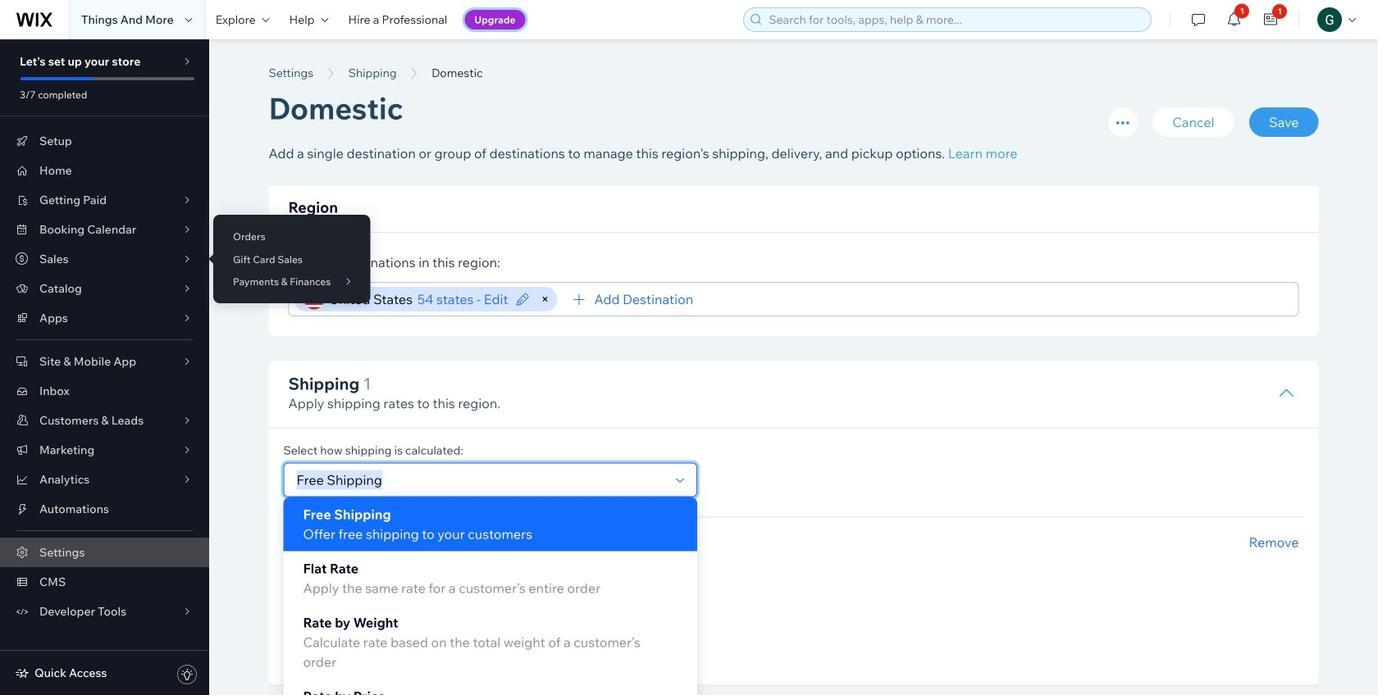 Task type: describe. For each thing, give the bounding box(es) containing it.
Search for tools, apps, help & more... field
[[764, 8, 1147, 31]]

arrow up outline image
[[1279, 385, 1295, 402]]

0 field
[[553, 622, 672, 650]]

e.g., 3 - 5 business days field
[[294, 622, 508, 650]]

e.g., Standard Shipping field
[[294, 553, 590, 581]]



Task type: vqa. For each thing, say whether or not it's contained in the screenshot.
e.g., 3 - 5 business days Field
yes



Task type: locate. For each thing, give the bounding box(es) containing it.
None field
[[699, 283, 1291, 316], [292, 464, 669, 497], [699, 283, 1291, 316], [292, 464, 669, 497]]

option
[[284, 498, 697, 552]]

list box
[[284, 498, 697, 696]]

sidebar element
[[0, 39, 209, 696]]



